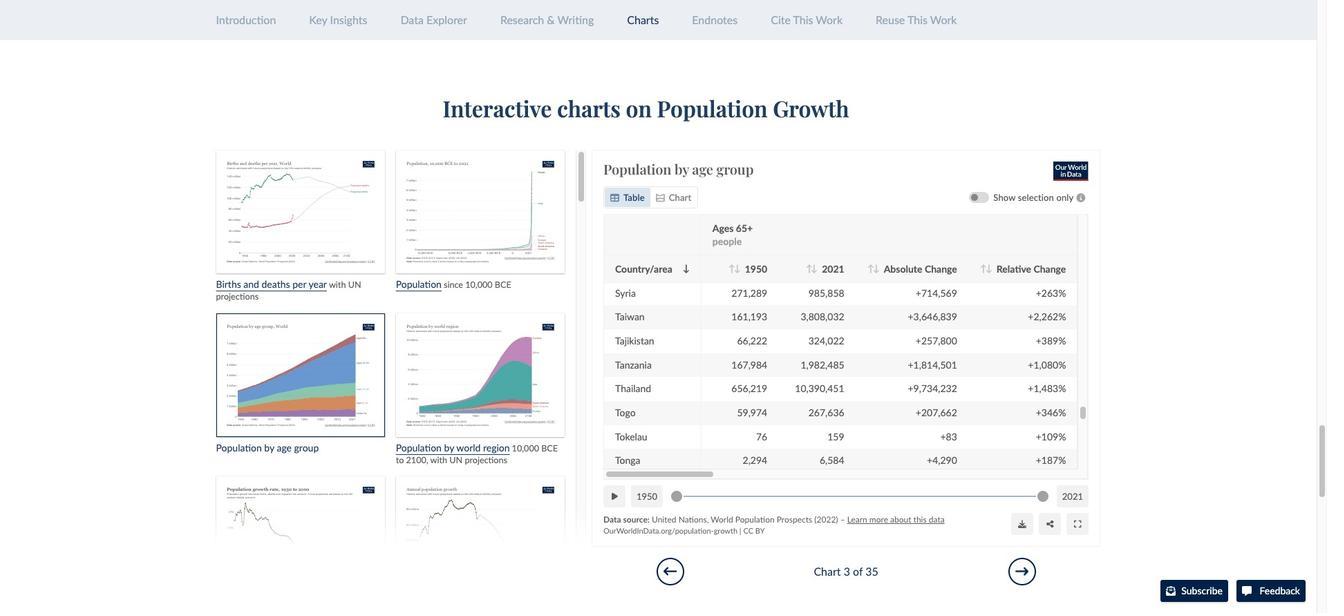 Task type: describe. For each thing, give the bounding box(es) containing it.
charts link
[[627, 13, 659, 26]]

2021 button
[[1057, 486, 1089, 508]]

message image
[[1242, 587, 1252, 596]]

end time slider
[[1032, 483, 1054, 511]]

1,982,485
[[801, 359, 844, 371]]

united
[[652, 514, 676, 525]]

35
[[866, 565, 878, 578]]

arrow down long image for 2021
[[811, 264, 818, 273]]

2021 inside button
[[1062, 491, 1083, 502]]

group
[[716, 159, 754, 178]]

of
[[853, 565, 863, 578]]

10,390,451
[[795, 383, 844, 395]]

charts
[[627, 13, 659, 26]]

bce inside 10,000 bce to 2100, with un projections
[[541, 444, 558, 454]]

un inside with un projections
[[348, 280, 361, 291]]

arrow up long image
[[980, 264, 987, 273]]

work for reuse this work
[[930, 13, 957, 26]]

key insights
[[309, 13, 367, 26]]

population by world region link
[[396, 314, 565, 454]]

interactive charts on population growth
[[443, 93, 849, 123]]

+2,262%
[[1028, 311, 1066, 323]]

59,974
[[737, 407, 767, 419]]

taiwan
[[615, 311, 645, 323]]

enter full-screen image
[[1074, 520, 1081, 529]]

feedback button
[[1236, 581, 1306, 603]]

arrow up long image for absolute change
[[868, 264, 874, 273]]

download image
[[1018, 520, 1026, 529]]

this
[[914, 514, 927, 525]]

tajikistan
[[615, 335, 654, 347]]

and
[[244, 279, 259, 291]]

+714,569
[[916, 287, 957, 299]]

table image
[[610, 193, 619, 202]]

since 10,000 bce
[[444, 280, 511, 291]]

table button
[[605, 188, 650, 207]]

ages
[[713, 222, 734, 234]]

1950 button
[[631, 486, 663, 508]]

explorer
[[427, 13, 467, 26]]

syria
[[615, 287, 636, 299]]

+270%
[[1036, 263, 1066, 275]]

research
[[500, 13, 544, 26]]

by
[[755, 526, 765, 535]]

work for cite this work
[[816, 13, 843, 26]]

65+
[[736, 222, 753, 234]]

about
[[890, 514, 911, 525]]

1950 inside 1950 button
[[637, 491, 658, 502]]

year
[[309, 279, 327, 291]]

cc by link
[[743, 526, 765, 535]]

66,222
[[737, 335, 767, 347]]

10,000 bce to 2100, with un projections
[[396, 444, 558, 466]]

267,636
[[809, 407, 844, 419]]

985,858
[[809, 287, 844, 299]]

ourworldindata.org/population-
[[603, 526, 714, 535]]

cite this work
[[771, 13, 843, 26]]

population up cc by link
[[735, 514, 775, 525]]

more
[[869, 514, 888, 525]]

324,022
[[809, 335, 844, 347]]

this for cite
[[793, 13, 813, 26]]

per
[[292, 279, 306, 291]]

+1,814,501
[[908, 359, 957, 371]]

source:
[[623, 514, 650, 525]]

writing
[[558, 13, 594, 26]]

since
[[444, 280, 463, 291]]

change for relative change
[[1034, 263, 1066, 275]]

chart
[[669, 192, 691, 203]]

population by age group link
[[603, 159, 1089, 178]]

feedback
[[1257, 586, 1300, 597]]

1,648,352
[[801, 263, 844, 275]]

data explorer link
[[400, 13, 467, 26]]

endnotes
[[692, 13, 738, 26]]

growth
[[773, 93, 849, 123]]

656,219
[[732, 383, 767, 395]]

world
[[456, 442, 481, 454]]

growth
[[714, 526, 738, 535]]

0 horizontal spatial 10,000
[[465, 280, 493, 291]]

+3,646,839
[[908, 311, 957, 323]]

selection
[[1018, 192, 1054, 203]]

&
[[547, 13, 555, 26]]

ages 65+ people
[[713, 222, 753, 247]]

projections inside 10,000 bce to 2100, with un projections
[[465, 455, 507, 466]]

start time slider
[[666, 483, 688, 511]]

with un projections
[[216, 280, 361, 302]]

7,999
[[743, 215, 767, 227]]

go to next slide image
[[1015, 565, 1029, 579]]

ourworldindata.org/population-growth | cc by
[[603, 526, 765, 535]]

+109%
[[1036, 431, 1066, 443]]

relative
[[997, 263, 1031, 275]]

key
[[309, 13, 327, 26]]

ourworldindata.org/population-growth link
[[603, 526, 738, 535]]

absolute
[[884, 263, 922, 275]]

population link
[[396, 150, 565, 291]]

envelope open text image
[[1166, 587, 1176, 596]]



Task type: vqa. For each thing, say whether or not it's contained in the screenshot.
map link
no



Task type: locate. For each thing, give the bounding box(es) containing it.
3,808,032
[[801, 311, 844, 323]]

on
[[626, 93, 652, 123]]

births
[[216, 279, 241, 291]]

arrow down long image for relative change
[[986, 264, 992, 273]]

with right the year
[[329, 280, 346, 291]]

1950 down 714,516
[[745, 263, 767, 275]]

1 change from the left
[[925, 263, 957, 275]]

arrow down long image left absolute on the right
[[873, 264, 880, 273]]

chart
[[814, 565, 841, 578]]

data for data source: united nations, world population prospects (2022) – learn more about this data
[[603, 514, 621, 525]]

cite this work link
[[771, 13, 843, 26]]

bce right since
[[495, 280, 511, 291]]

|
[[740, 526, 741, 535]]

0 horizontal spatial 2021
[[822, 263, 844, 275]]

this right "cite"
[[793, 13, 813, 26]]

1 horizontal spatial with
[[430, 455, 447, 466]]

charts
[[557, 93, 621, 123]]

arrow up long image left absolute on the right
[[868, 264, 874, 273]]

0 vertical spatial with
[[329, 280, 346, 291]]

2 arrow down long image from the left
[[873, 264, 880, 273]]

2 horizontal spatial arrow up long image
[[868, 264, 874, 273]]

1 horizontal spatial arrow up long image
[[806, 264, 812, 273]]

10,000 right region
[[512, 444, 539, 454]]

arrow down long image down 714,516
[[734, 264, 741, 273]]

1 vertical spatial un
[[449, 455, 462, 466]]

0 horizontal spatial by
[[444, 442, 454, 454]]

0 horizontal spatial 1950
[[637, 491, 658, 502]]

population by age group
[[603, 159, 754, 178]]

with inside 10,000 bce to 2100, with un projections
[[430, 455, 447, 466]]

population by world region
[[396, 442, 510, 454]]

arrow down long image for 1950
[[734, 264, 741, 273]]

learn
[[847, 514, 867, 525]]

0 vertical spatial 2021
[[822, 263, 844, 275]]

interactive
[[443, 93, 552, 123]]

2100,
[[406, 455, 428, 466]]

arrow down long image up 985,858
[[811, 264, 818, 273]]

1 vertical spatial 10,000
[[512, 444, 539, 454]]

arrow up long image up 985,858
[[806, 264, 812, 273]]

chart 3 of 35
[[814, 565, 878, 578]]

2 work from the left
[[930, 13, 957, 26]]

circle info image
[[1074, 193, 1089, 202]]

+83
[[940, 431, 957, 443]]

0 horizontal spatial work
[[816, 13, 843, 26]]

0 vertical spatial projections
[[216, 292, 259, 302]]

work right reuse
[[930, 13, 957, 26]]

2 change from the left
[[1034, 263, 1066, 275]]

by
[[675, 159, 689, 178], [444, 442, 454, 454]]

arrow down long image
[[683, 264, 690, 273], [873, 264, 880, 273]]

tanzania
[[615, 359, 652, 371]]

by left age
[[675, 159, 689, 178]]

cite
[[771, 13, 791, 26]]

+1,483%
[[1028, 383, 1066, 395]]

un
[[348, 280, 361, 291], [449, 455, 462, 466]]

population up age
[[657, 93, 768, 123]]

learn more about this data link
[[847, 514, 945, 525]]

projections down region
[[465, 455, 507, 466]]

0 horizontal spatial un
[[348, 280, 361, 291]]

2 horizontal spatial arrow down long image
[[986, 264, 992, 273]]

by inside population by world region "link"
[[444, 442, 454, 454]]

1 horizontal spatial arrow down long image
[[811, 264, 818, 273]]

by for age
[[675, 159, 689, 178]]

introduction
[[216, 13, 276, 26]]

insights
[[330, 13, 367, 26]]

projections inside with un projections
[[216, 292, 259, 302]]

by left the "world" at the left bottom of the page
[[444, 442, 454, 454]]

subscribe button
[[1161, 581, 1228, 603]]

endnotes link
[[692, 13, 738, 26]]

0 vertical spatial 1950
[[745, 263, 767, 275]]

3 arrow down long image from the left
[[986, 264, 992, 273]]

1 arrow down long image from the left
[[734, 264, 741, 273]]

2021 up 985,858
[[822, 263, 844, 275]]

population
[[657, 93, 768, 123], [603, 159, 671, 178], [396, 279, 442, 291], [396, 442, 442, 454], [735, 514, 775, 525]]

arrow up long image for 1950
[[729, 264, 735, 273]]

2 arrow up long image from the left
[[806, 264, 812, 273]]

population for population
[[396, 279, 442, 291]]

1 horizontal spatial by
[[675, 159, 689, 178]]

0 vertical spatial bce
[[495, 280, 511, 291]]

0 horizontal spatial change
[[925, 263, 957, 275]]

this
[[793, 13, 813, 26], [907, 13, 928, 26]]

+257,800
[[916, 335, 957, 347]]

0 vertical spatial 10,000
[[465, 280, 493, 291]]

2 arrow down long image from the left
[[811, 264, 818, 273]]

deaths
[[262, 279, 290, 291]]

births and deaths per year
[[216, 279, 327, 291]]

–
[[840, 514, 845, 525]]

projections down births
[[216, 292, 259, 302]]

people
[[713, 235, 742, 247]]

work right "cite"
[[816, 13, 843, 26]]

161,193
[[732, 311, 767, 323]]

un right the year
[[348, 280, 361, 291]]

2021 up enter full-screen 'image'
[[1062, 491, 1083, 502]]

togo
[[615, 407, 636, 419]]

+187%
[[1036, 455, 1066, 466]]

+1,080%
[[1028, 359, 1066, 371]]

by for world
[[444, 442, 454, 454]]

1 horizontal spatial un
[[449, 455, 462, 466]]

0 vertical spatial by
[[675, 159, 689, 178]]

arrow down long image left relative at the top of page
[[986, 264, 992, 273]]

0 horizontal spatial this
[[793, 13, 813, 26]]

share image
[[1046, 520, 1054, 529]]

2021
[[822, 263, 844, 275], [1062, 491, 1083, 502]]

1 arrow up long image from the left
[[729, 264, 735, 273]]

0 horizontal spatial bce
[[495, 280, 511, 291]]

arrow up long image
[[729, 264, 735, 273], [806, 264, 812, 273], [868, 264, 874, 273]]

show
[[994, 192, 1016, 203]]

+4,290
[[927, 455, 957, 466]]

1 horizontal spatial 1950
[[745, 263, 767, 275]]

1 vertical spatial projections
[[465, 455, 507, 466]]

0 horizontal spatial arrow down long image
[[683, 264, 690, 273]]

data source: united nations, world population prospects (2022) – learn more about this data
[[603, 514, 945, 525]]

age
[[692, 159, 713, 178]]

arrow down long image right country/area at the top
[[683, 264, 690, 273]]

10,000 inside 10,000 bce to 2100, with un projections
[[512, 444, 539, 454]]

1 horizontal spatial bce
[[541, 444, 558, 454]]

play time-lapse image
[[611, 493, 618, 501]]

1 vertical spatial by
[[444, 442, 454, 454]]

+1,202,816
[[908, 263, 957, 275]]

1 horizontal spatial data
[[603, 514, 621, 525]]

1 vertical spatial data
[[603, 514, 621, 525]]

arrow up long image for 2021
[[806, 264, 812, 273]]

1 arrow down long image from the left
[[683, 264, 690, 273]]

0 horizontal spatial projections
[[216, 292, 259, 302]]

key insights link
[[309, 13, 367, 26]]

3 arrow up long image from the left
[[868, 264, 874, 273]]

change up +263%
[[1034, 263, 1066, 275]]

1950 up source:
[[637, 491, 658, 502]]

data down play time-lapse icon
[[603, 514, 621, 525]]

1 vertical spatial 1950
[[637, 491, 658, 502]]

76
[[756, 431, 767, 443]]

0 horizontal spatial data
[[400, 13, 424, 26]]

with inside with un projections
[[329, 280, 346, 291]]

population up 2100,
[[396, 442, 442, 454]]

data
[[929, 514, 945, 525]]

0 vertical spatial un
[[348, 280, 361, 291]]

this for reuse
[[907, 13, 928, 26]]

chart button
[[650, 188, 697, 207]]

population for population by age group
[[603, 159, 671, 178]]

159
[[828, 431, 844, 443]]

0 horizontal spatial arrow up long image
[[729, 264, 735, 273]]

population left since
[[396, 279, 442, 291]]

1 horizontal spatial change
[[1034, 263, 1066, 275]]

1 vertical spatial bce
[[541, 444, 558, 454]]

data explorer
[[400, 13, 467, 26]]

un down population by world region
[[449, 455, 462, 466]]

arrow down long image
[[734, 264, 741, 273], [811, 264, 818, 273], [986, 264, 992, 273]]

1 horizontal spatial arrow down long image
[[873, 264, 880, 273]]

population inside "link"
[[396, 442, 442, 454]]

this right reuse
[[907, 13, 928, 26]]

un inside 10,000 bce to 2100, with un projections
[[449, 455, 462, 466]]

change up +714,569
[[925, 263, 957, 275]]

271,289
[[732, 287, 767, 299]]

1 horizontal spatial 10,000
[[512, 444, 539, 454]]

population up the table at left
[[603, 159, 671, 178]]

change for absolute change
[[925, 263, 957, 275]]

10,000
[[465, 280, 493, 291], [512, 444, 539, 454]]

relative change
[[997, 263, 1066, 275]]

population for population by world region
[[396, 442, 442, 454]]

reuse this work
[[876, 13, 957, 26]]

+9,734,232
[[908, 383, 957, 395]]

reuse
[[876, 13, 905, 26]]

reuse this work link
[[876, 13, 957, 26]]

10,000 right since
[[465, 280, 493, 291]]

0 horizontal spatial with
[[329, 280, 346, 291]]

1 this from the left
[[793, 13, 813, 26]]

absolute change
[[884, 263, 957, 275]]

1 horizontal spatial this
[[907, 13, 928, 26]]

714,516
[[732, 239, 767, 251]]

+389%
[[1036, 335, 1066, 347]]

births and deaths per year link
[[216, 150, 385, 291]]

go to previous slide image
[[664, 565, 677, 579]]

bce right region
[[541, 444, 558, 454]]

0 horizontal spatial arrow down long image
[[734, 264, 741, 273]]

2,294
[[743, 455, 767, 466]]

data for data explorer
[[400, 13, 424, 26]]

with down population by world region
[[430, 455, 447, 466]]

0 vertical spatial data
[[400, 13, 424, 26]]

arrow up long image down people
[[729, 264, 735, 273]]

1 horizontal spatial work
[[930, 13, 957, 26]]

2 this from the left
[[907, 13, 928, 26]]

subscribe
[[1181, 586, 1223, 597]]

1 vertical spatial with
[[430, 455, 447, 466]]

data left explorer at the left of page
[[400, 13, 424, 26]]

1 horizontal spatial projections
[[465, 455, 507, 466]]

1 vertical spatial 2021
[[1062, 491, 1083, 502]]

+263%
[[1036, 287, 1066, 299]]

+207,662
[[916, 407, 957, 419]]

1 work from the left
[[816, 13, 843, 26]]

1 horizontal spatial 2021
[[1062, 491, 1083, 502]]



